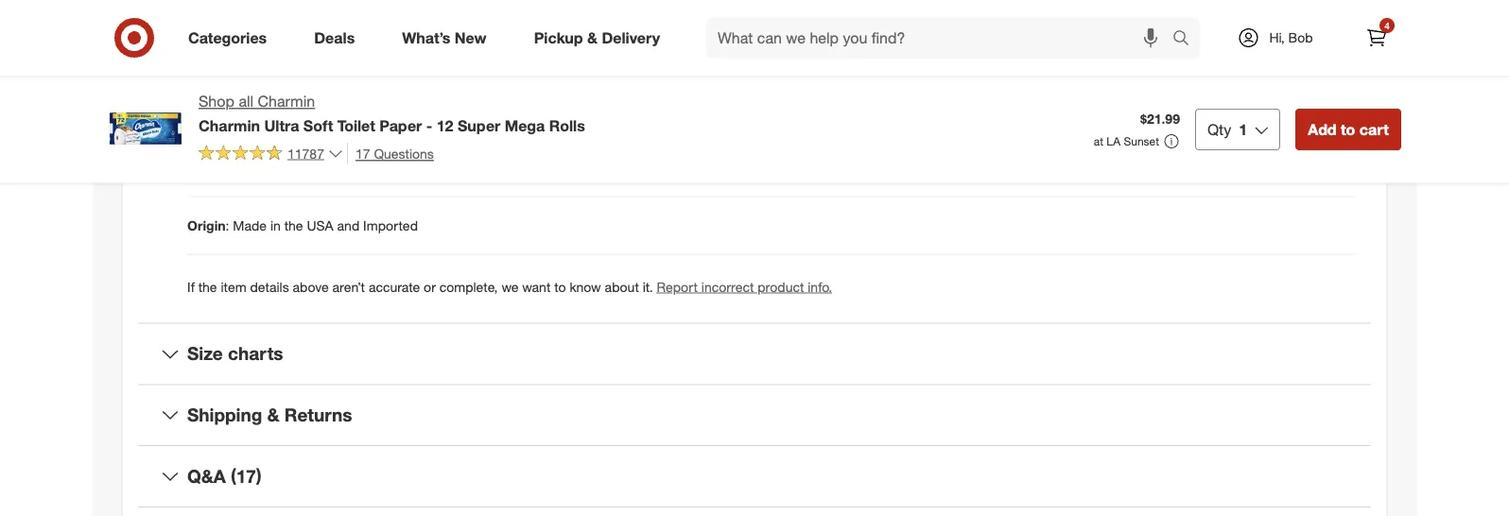 Task type: locate. For each thing, give the bounding box(es) containing it.
what's new link
[[386, 17, 510, 59]]

the right 'in'
[[284, 217, 303, 234]]

&
[[587, 28, 598, 47], [267, 404, 280, 426]]

the right if
[[198, 279, 217, 295]]

origin : made in the usa and imported
[[187, 217, 418, 234]]

image of charmin ultra soft toilet paper - 12 super mega rolls image
[[108, 91, 183, 166]]

shipping
[[187, 404, 262, 426]]

at la sunset
[[1094, 134, 1159, 148]]

shipping & returns
[[187, 404, 352, 426]]

the
[[284, 217, 303, 234], [198, 279, 217, 295]]

add to cart button
[[1296, 109, 1402, 150]]

search button
[[1164, 17, 1210, 62]]

charmin down shop
[[199, 116, 260, 135]]

4 link
[[1356, 17, 1398, 59]]

1 horizontal spatial the
[[284, 217, 303, 234]]

pickup & delivery link
[[518, 17, 684, 59]]

toilet
[[337, 116, 375, 135]]

1 horizontal spatial &
[[587, 28, 598, 47]]

la
[[1107, 134, 1121, 148]]

shipping & returns button
[[138, 385, 1371, 446]]

all
[[239, 92, 254, 111]]

mega
[[505, 116, 545, 135]]

: for 52238648
[[218, 44, 222, 61]]

1 vertical spatial the
[[198, 279, 217, 295]]

sunset
[[1124, 134, 1159, 148]]

bob
[[1289, 29, 1313, 46]]

pickup & delivery
[[534, 28, 660, 47]]

06-
[[348, 159, 368, 176]]

17 questions
[[356, 145, 434, 162]]

& for shipping
[[267, 404, 280, 426]]

0 vertical spatial the
[[284, 217, 303, 234]]

& inside dropdown button
[[267, 404, 280, 426]]

qty 1
[[1208, 120, 1248, 138]]

: for 030772082522
[[216, 102, 219, 118]]

super
[[458, 116, 501, 135]]

categories link
[[172, 17, 291, 59]]

tcin
[[187, 44, 218, 61]]

q&a (17)
[[187, 465, 262, 487]]

1 vertical spatial &
[[267, 404, 280, 426]]

usa
[[307, 217, 334, 234]]

0 vertical spatial to
[[1341, 120, 1356, 138]]

shop all charmin charmin ultra soft toilet paper - 12 super mega rolls
[[199, 92, 585, 135]]

to right "add"
[[1341, 120, 1356, 138]]

origin
[[187, 217, 226, 234]]

complete,
[[440, 279, 498, 295]]

& left returns
[[267, 404, 280, 426]]

(17)
[[231, 465, 262, 487]]

What can we help you find? suggestions appear below search field
[[707, 17, 1177, 59]]

hi,
[[1270, 29, 1285, 46]]

details
[[250, 279, 289, 295]]

: left all
[[216, 102, 219, 118]]

: left 52238648
[[218, 44, 222, 61]]

1 horizontal spatial to
[[1341, 120, 1356, 138]]

or
[[424, 279, 436, 295]]

to
[[1341, 120, 1356, 138], [554, 279, 566, 295]]

categories
[[188, 28, 267, 47]]

0 horizontal spatial &
[[267, 404, 280, 426]]

item
[[187, 159, 215, 176]]

made
[[233, 217, 267, 234]]

search
[[1164, 30, 1210, 49]]

upc
[[187, 102, 216, 118]]

deals link
[[298, 17, 379, 59]]

charmin up ultra
[[258, 92, 315, 111]]

& right pickup
[[587, 28, 598, 47]]

pickup
[[534, 28, 583, 47]]

add to cart
[[1308, 120, 1389, 138]]

to right want
[[554, 279, 566, 295]]

q&a
[[187, 465, 226, 487]]

ultra
[[264, 116, 299, 135]]

charmin
[[258, 92, 315, 111], [199, 116, 260, 135]]

size charts button
[[138, 324, 1371, 384]]

0 vertical spatial &
[[587, 28, 598, 47]]

:
[[218, 44, 222, 61], [216, 102, 219, 118], [313, 159, 317, 176], [226, 217, 229, 234]]

: left made
[[226, 217, 229, 234]]

1 vertical spatial to
[[554, 279, 566, 295]]

shop
[[199, 92, 234, 111]]

1
[[1239, 120, 1248, 138]]

hi, bob
[[1270, 29, 1313, 46]]

in
[[270, 217, 281, 234]]

& for pickup
[[587, 28, 598, 47]]

1 vertical spatial charmin
[[199, 116, 260, 135]]

imported
[[363, 217, 418, 234]]

deals
[[314, 28, 355, 47]]

0 horizontal spatial the
[[198, 279, 217, 295]]

and
[[337, 217, 360, 234]]

: left 253-
[[313, 159, 317, 176]]

size
[[187, 343, 223, 365]]

product
[[758, 279, 804, 295]]



Task type: vqa. For each thing, say whether or not it's contained in the screenshot.
all
yes



Task type: describe. For each thing, give the bounding box(es) containing it.
if the item details above aren't accurate or complete, we want to know about it. report incorrect product info.
[[187, 279, 832, 295]]

17 questions link
[[347, 143, 434, 164]]

rolls
[[549, 116, 585, 135]]

know
[[570, 279, 601, 295]]

number
[[219, 159, 269, 176]]

qty
[[1208, 120, 1232, 138]]

accurate
[[369, 279, 420, 295]]

$21.99
[[1141, 111, 1180, 127]]

11787 link
[[199, 143, 343, 166]]

17
[[356, 145, 370, 162]]

paper
[[380, 116, 422, 135]]

0 horizontal spatial to
[[554, 279, 566, 295]]

253-
[[321, 159, 348, 176]]

aren't
[[332, 279, 365, 295]]

report
[[657, 279, 698, 295]]

52238648
[[226, 44, 285, 61]]

add
[[1308, 120, 1337, 138]]

to inside button
[[1341, 120, 1356, 138]]

about
[[605, 279, 639, 295]]

if
[[187, 279, 195, 295]]

upc : 030772082522
[[187, 102, 311, 118]]

4
[[1385, 19, 1390, 31]]

: for made
[[226, 217, 229, 234]]

at
[[1094, 134, 1104, 148]]

cart
[[1360, 120, 1389, 138]]

what's
[[402, 28, 451, 47]]

charts
[[228, 343, 283, 365]]

it.
[[643, 279, 653, 295]]

soft
[[303, 116, 333, 135]]

size charts
[[187, 343, 283, 365]]

what's new
[[402, 28, 487, 47]]

incorrect
[[702, 279, 754, 295]]

0297
[[368, 159, 397, 176]]

above
[[293, 279, 329, 295]]

returns
[[285, 404, 352, 426]]

delivery
[[602, 28, 660, 47]]

q&a (17) button
[[138, 447, 1371, 507]]

info.
[[808, 279, 832, 295]]

questions
[[374, 145, 434, 162]]

0 vertical spatial charmin
[[258, 92, 315, 111]]

item
[[221, 279, 247, 295]]

030772082522
[[223, 102, 311, 118]]

tcin : 52238648
[[187, 44, 285, 61]]

report incorrect product info. button
[[657, 278, 832, 297]]

item number (dpci) : 253-06-0297
[[187, 159, 397, 176]]

11787
[[288, 145, 324, 162]]

12
[[437, 116, 454, 135]]

new
[[455, 28, 487, 47]]

we
[[502, 279, 519, 295]]

want
[[522, 279, 551, 295]]

(dpci)
[[273, 159, 313, 176]]

-
[[426, 116, 432, 135]]



